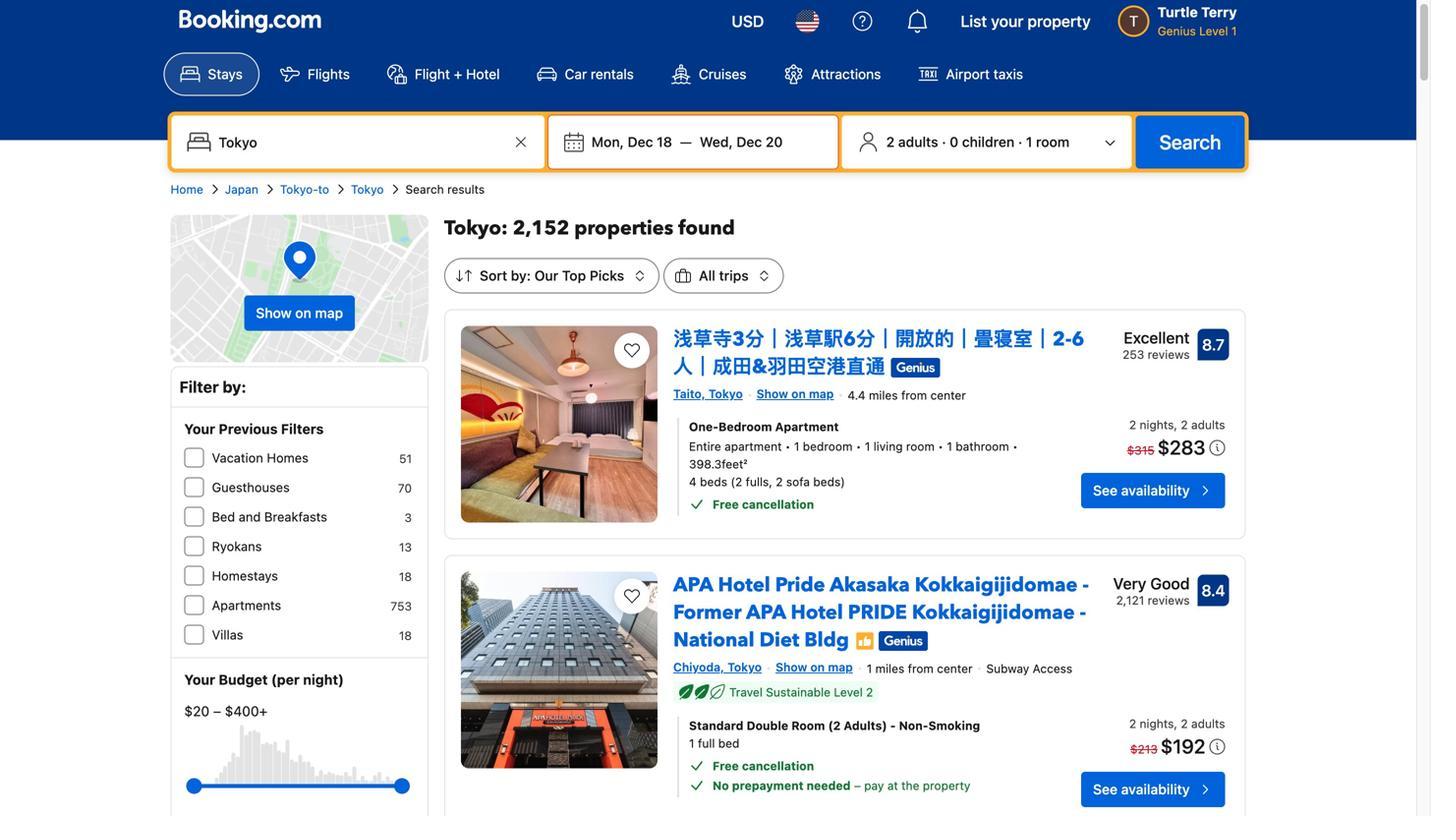 Task type: locate. For each thing, give the bounding box(es) containing it.
0 vertical spatial see availability link
[[1082, 473, 1226, 508]]

one-
[[689, 420, 719, 433]]

2 nights , 2 adults up $192
[[1130, 717, 1226, 730]]

your down filter
[[184, 421, 215, 437]]

this property is part of our preferred partner program. it's committed to providing excellent service and good value. it'll pay us a higher commission if you make a booking. image
[[855, 631, 875, 651], [855, 631, 875, 651]]

0 horizontal spatial (2
[[731, 475, 743, 489]]

car
[[565, 66, 587, 82]]

apa hotel pride akasaka kokkaigijidomae - former apa hotel pride kokkaigijidomae - national diet bldg link
[[674, 564, 1089, 654]]

2 nights , 2 adults for apa hotel pride akasaka kokkaigijidomae - former apa hotel pride kokkaigijidomae - national diet bldg
[[1130, 717, 1226, 730]]

2 free from the top
[[713, 759, 739, 773]]

availability down $315
[[1122, 482, 1190, 498]]

13
[[399, 540, 412, 554]]

sofa
[[786, 475, 810, 489]]

room right children
[[1036, 134, 1070, 150]]

1 dec from the left
[[628, 134, 653, 150]]

1 vertical spatial miles
[[876, 662, 905, 675]]

sort
[[480, 267, 507, 284]]

0 vertical spatial free cancellation
[[713, 497, 814, 511]]

map for 人｜成田&羽田空港直通
[[809, 387, 834, 401]]

1 vertical spatial center
[[937, 662, 973, 675]]

1 vertical spatial free
[[713, 759, 739, 773]]

previous
[[219, 421, 278, 437]]

nights up $213
[[1140, 717, 1174, 730]]

1 right children
[[1026, 134, 1033, 150]]

2 see availability link from the top
[[1082, 772, 1226, 807]]

1 see availability link from the top
[[1082, 473, 1226, 508]]

0 vertical spatial reviews
[[1148, 348, 1190, 361]]

1 horizontal spatial ·
[[1019, 134, 1023, 150]]

see availability for 浅草寺3分｜浅草駅6分｜開放的｜畳寝室｜2-6 人｜成田&羽田空港直通
[[1093, 482, 1190, 498]]

1 vertical spatial see
[[1093, 781, 1118, 797]]

18 down the 753
[[399, 629, 412, 643]]

adults inside dropdown button
[[899, 134, 939, 150]]

0 horizontal spatial room
[[906, 439, 935, 453]]

map
[[315, 305, 343, 321], [809, 387, 834, 401], [828, 660, 853, 674]]

wed, dec 20 button
[[692, 124, 791, 160]]

beds
[[700, 475, 728, 489]]

1 horizontal spatial hotel
[[718, 572, 771, 599]]

see availability down $315
[[1093, 482, 1190, 498]]

2 nights , 2 adults up $283
[[1130, 418, 1226, 431]]

2 availability from the top
[[1122, 781, 1190, 797]]

2 reviews from the top
[[1148, 593, 1190, 607]]

tokyo right taito,
[[709, 387, 743, 401]]

2 up $213
[[1130, 717, 1137, 730]]

• left bathroom
[[938, 439, 944, 453]]

· right children
[[1019, 134, 1023, 150]]

availability for 浅草寺3分｜浅草駅6分｜開放的｜畳寝室｜2-6 人｜成田&羽田空港直通
[[1122, 482, 1190, 498]]

0 vertical spatial availability
[[1122, 482, 1190, 498]]

2 up $192
[[1181, 717, 1188, 730]]

1 2 nights , 2 adults from the top
[[1130, 418, 1226, 431]]

apa
[[674, 572, 713, 599], [746, 599, 786, 626]]

free cancellation down fulls,
[[713, 497, 814, 511]]

tokyo-to
[[280, 182, 329, 196]]

1 horizontal spatial room
[[1036, 134, 1070, 150]]

1 vertical spatial ,
[[1174, 717, 1178, 730]]

1 vertical spatial by:
[[223, 378, 246, 396]]

by: for sort
[[511, 267, 531, 284]]

show on map button
[[244, 295, 355, 331]]

1 vertical spatial reviews
[[1148, 593, 1190, 607]]

hotel up former
[[718, 572, 771, 599]]

2,121
[[1117, 593, 1145, 607]]

availability
[[1122, 482, 1190, 498], [1122, 781, 1190, 797]]

show
[[256, 305, 292, 321], [757, 387, 789, 401], [776, 660, 808, 674]]

dec right mon,
[[628, 134, 653, 150]]

18 down '13'
[[399, 570, 412, 584]]

0 vertical spatial miles
[[869, 388, 898, 402]]

0 vertical spatial cancellation
[[742, 497, 814, 511]]

2 see from the top
[[1093, 781, 1118, 797]]

search results
[[406, 182, 485, 196]]

1 vertical spatial adults
[[1192, 418, 1226, 431]]

1 vertical spatial show
[[757, 387, 789, 401]]

0 vertical spatial search
[[1160, 130, 1222, 153]]

at
[[888, 779, 898, 792]]

group
[[194, 770, 402, 802]]

smoking
[[929, 719, 981, 732]]

1 vertical spatial tokyo
[[709, 387, 743, 401]]

- left 'very'
[[1083, 572, 1089, 599]]

reviews
[[1148, 348, 1190, 361], [1148, 593, 1190, 607]]

guesthouses
[[212, 480, 290, 495]]

1 vertical spatial room
[[906, 439, 935, 453]]

nights
[[1140, 418, 1174, 431], [1140, 717, 1174, 730]]

adults up $192
[[1192, 717, 1226, 730]]

2 vertical spatial tokyo
[[728, 660, 762, 674]]

$315
[[1127, 443, 1155, 457]]

see availability link down $315
[[1082, 473, 1226, 508]]

- for standard double room (2 adults) - non-smoking
[[891, 719, 896, 732]]

2 free cancellation from the top
[[713, 759, 814, 773]]

1 your from the top
[[184, 421, 215, 437]]

2 2 nights , 2 adults from the top
[[1130, 717, 1226, 730]]

1 horizontal spatial dec
[[737, 134, 762, 150]]

room inside entire apartment • 1 bedroom • 1 living room • 1 bathroom • 398.3feet² 4 beds (2 fulls, 2 sofa beds)
[[906, 439, 935, 453]]

availability down $213
[[1122, 781, 1190, 797]]

1 left bathroom
[[947, 439, 953, 453]]

– left "pay" in the bottom right of the page
[[854, 779, 861, 792]]

your for your previous filters
[[184, 421, 215, 437]]

1 vertical spatial free cancellation
[[713, 759, 814, 773]]

by: right filter
[[223, 378, 246, 396]]

0 vertical spatial by:
[[511, 267, 531, 284]]

2 see availability from the top
[[1093, 781, 1190, 797]]

see for apa hotel pride akasaka kokkaigijidomae - former apa hotel pride kokkaigijidomae - national diet bldg
[[1093, 781, 1118, 797]]

apa up former
[[674, 572, 713, 599]]

tokyo right to
[[351, 182, 384, 196]]

18
[[657, 134, 672, 150], [399, 570, 412, 584], [399, 629, 412, 643]]

on for 人｜成田&羽田空港直通
[[792, 387, 806, 401]]

homes
[[267, 450, 309, 465]]

0 vertical spatial show on map
[[256, 305, 343, 321]]

free cancellation up prepayment
[[713, 759, 814, 773]]

0 horizontal spatial hotel
[[466, 66, 500, 82]]

property
[[1028, 12, 1091, 30], [923, 779, 971, 792]]

4
[[689, 475, 697, 489]]

nights up $315
[[1140, 418, 1174, 431]]

subway
[[987, 662, 1030, 675]]

access
[[1033, 662, 1073, 675]]

0 horizontal spatial on
[[295, 305, 312, 321]]

2 · from the left
[[1019, 134, 1023, 150]]

1 vertical spatial cancellation
[[742, 759, 814, 773]]

your account menu turtle terry genius level 1 element
[[1119, 0, 1245, 40]]

cancellation
[[742, 497, 814, 511], [742, 759, 814, 773]]

entire
[[689, 439, 721, 453]]

– right $20
[[213, 703, 221, 719]]

reviews down the good on the bottom
[[1148, 593, 1190, 607]]

2 vertical spatial show
[[776, 660, 808, 674]]

1 vertical spatial availability
[[1122, 781, 1190, 797]]

1 see from the top
[[1093, 482, 1118, 498]]

search inside search button
[[1160, 130, 1222, 153]]

18 for homestays
[[399, 570, 412, 584]]

0 horizontal spatial by:
[[223, 378, 246, 396]]

(2 right the room
[[828, 719, 841, 732]]

adults for apa hotel pride akasaka kokkaigijidomae - former apa hotel pride kokkaigijidomae - national diet bldg
[[1192, 717, 1226, 730]]

18 left —
[[657, 134, 672, 150]]

4.4
[[848, 388, 866, 402]]

your up $20
[[184, 672, 215, 688]]

on inside button
[[295, 305, 312, 321]]

chiyoda, tokyo
[[674, 660, 762, 674]]

1 down terry
[[1232, 24, 1237, 38]]

1 , from the top
[[1174, 418, 1178, 431]]

see
[[1093, 482, 1118, 498], [1093, 781, 1118, 797]]

1 vertical spatial 18
[[399, 570, 412, 584]]

(2 inside standard double room (2 adults) - non-smoking link
[[828, 719, 841, 732]]

1 vertical spatial –
[[854, 779, 861, 792]]

, up $283
[[1174, 418, 1178, 431]]

0 vertical spatial from
[[902, 388, 927, 402]]

center up bathroom
[[931, 388, 966, 402]]

free for apa hotel pride akasaka kokkaigijidomae - former apa hotel pride kokkaigijidomae - national diet bldg
[[713, 759, 739, 773]]

on
[[295, 305, 312, 321], [792, 387, 806, 401], [811, 660, 825, 674]]

property right the
[[923, 779, 971, 792]]

see availability down $213
[[1093, 781, 1190, 797]]

show on map
[[256, 305, 343, 321], [757, 387, 834, 401], [776, 660, 853, 674]]

2 nights , 2 adults for 浅草寺3分｜浅草駅6分｜開放的｜畳寝室｜2-6 人｜成田&羽田空港直通
[[1130, 418, 1226, 431]]

2 nights from the top
[[1140, 717, 1174, 730]]

search for search
[[1160, 130, 1222, 153]]

18 for villas
[[399, 629, 412, 643]]

1 vertical spatial property
[[923, 779, 971, 792]]

1 miles from center
[[867, 662, 973, 675]]

reviews inside very good 2,121 reviews
[[1148, 593, 1190, 607]]

apa up diet
[[746, 599, 786, 626]]

1 vertical spatial search
[[406, 182, 444, 196]]

show inside button
[[256, 305, 292, 321]]

pride
[[775, 572, 825, 599]]

0 horizontal spatial search
[[406, 182, 444, 196]]

1 horizontal spatial (2
[[828, 719, 841, 732]]

homestays
[[212, 568, 278, 583]]

0 vertical spatial your
[[184, 421, 215, 437]]

0 vertical spatial 18
[[657, 134, 672, 150]]

1
[[1232, 24, 1237, 38], [1026, 134, 1033, 150], [794, 439, 800, 453], [865, 439, 871, 453], [947, 439, 953, 453], [867, 662, 872, 675], [689, 736, 695, 750]]

1 · from the left
[[942, 134, 946, 150]]

1 vertical spatial (2
[[828, 719, 841, 732]]

tokyo
[[351, 182, 384, 196], [709, 387, 743, 401], [728, 660, 762, 674]]

• right bathroom
[[1013, 439, 1018, 453]]

from
[[902, 388, 927, 402], [908, 662, 934, 675]]

by: left our
[[511, 267, 531, 284]]

2 horizontal spatial hotel
[[791, 599, 843, 626]]

0 vertical spatial map
[[315, 305, 343, 321]]

former
[[674, 599, 742, 626]]

0 horizontal spatial property
[[923, 779, 971, 792]]

2 vertical spatial show on map
[[776, 660, 853, 674]]

no
[[713, 779, 729, 792]]

2 left sofa
[[776, 475, 783, 489]]

from down 浅草寺3分｜浅草駅6分｜開放的｜畳寝室｜2-6 人｜成田&羽田空港直通
[[902, 388, 927, 402]]

genius discounts available at this property. image
[[891, 358, 941, 378], [891, 358, 941, 378], [879, 631, 928, 651], [879, 631, 928, 651]]

0 vertical spatial free
[[713, 497, 739, 511]]

(2 inside entire apartment • 1 bedroom • 1 living room • 1 bathroom • 398.3feet² 4 beds (2 fulls, 2 sofa beds)
[[731, 475, 743, 489]]

night)
[[303, 672, 344, 688]]

0 vertical spatial on
[[295, 305, 312, 321]]

0 vertical spatial (2
[[731, 475, 743, 489]]

1 horizontal spatial search
[[1160, 130, 1222, 153]]

• down apartment
[[785, 439, 791, 453]]

0 vertical spatial adults
[[899, 134, 939, 150]]

cancellation up prepayment
[[742, 759, 814, 773]]

1 vertical spatial map
[[809, 387, 834, 401]]

0 vertical spatial see availability
[[1093, 482, 1190, 498]]

1 free from the top
[[713, 497, 739, 511]]

0 vertical spatial show
[[256, 305, 292, 321]]

children
[[962, 134, 1015, 150]]

$192
[[1161, 734, 1206, 757]]

0 vertical spatial see
[[1093, 482, 1118, 498]]

2 vertical spatial 18
[[399, 629, 412, 643]]

see availability link down $213
[[1082, 772, 1226, 807]]

1 horizontal spatial on
[[792, 387, 806, 401]]

1 vertical spatial see availability link
[[1082, 772, 1226, 807]]

2 vertical spatial map
[[828, 660, 853, 674]]

2 up $315
[[1130, 418, 1137, 431]]

20
[[766, 134, 783, 150]]

2 left 0
[[887, 134, 895, 150]]

breakfasts
[[264, 509, 327, 524]]

see availability
[[1093, 482, 1190, 498], [1093, 781, 1190, 797]]

search for search results
[[406, 182, 444, 196]]

miles for 人｜成田&羽田空港直通
[[869, 388, 898, 402]]

0 vertical spatial center
[[931, 388, 966, 402]]

adults)
[[844, 719, 887, 732]]

1 vertical spatial see availability
[[1093, 781, 1190, 797]]

miles down apa hotel pride akasaka kokkaigijidomae - former apa hotel pride kokkaigijidomae - national diet bldg on the bottom of the page
[[876, 662, 905, 675]]

1 down apartment
[[794, 439, 800, 453]]

apartments
[[212, 598, 281, 613]]

excellent element
[[1123, 326, 1190, 350]]

1 vertical spatial 2 nights , 2 adults
[[1130, 717, 1226, 730]]

1 free cancellation from the top
[[713, 497, 814, 511]]

dec left 20 at the right of the page
[[737, 134, 762, 150]]

hotel right +
[[466, 66, 500, 82]]

free up no
[[713, 759, 739, 773]]

nights for 浅草寺3分｜浅草駅6分｜開放的｜畳寝室｜2-6 人｜成田&羽田空港直通
[[1140, 418, 1174, 431]]

2,152
[[513, 215, 570, 242]]

0 horizontal spatial ·
[[942, 134, 946, 150]]

nights for apa hotel pride akasaka kokkaigijidomae - former apa hotel pride kokkaigijidomae - national diet bldg
[[1140, 717, 1174, 730]]

2 vertical spatial on
[[811, 660, 825, 674]]

tokyo for 浅草寺3分｜浅草駅6分｜開放的｜畳寝室｜2-
[[709, 387, 743, 401]]

, up $192
[[1174, 717, 1178, 730]]

properties
[[575, 215, 674, 242]]

2 adults · 0 children · 1 room
[[887, 134, 1070, 150]]

usd
[[732, 12, 764, 30]]

list your property link
[[949, 0, 1103, 45]]

0 vertical spatial nights
[[1140, 418, 1174, 431]]

level down terry
[[1200, 24, 1229, 38]]

0 horizontal spatial –
[[213, 703, 221, 719]]

reviews inside 'excellent 253 reviews'
[[1148, 348, 1190, 361]]

2 horizontal spatial on
[[811, 660, 825, 674]]

2 cancellation from the top
[[742, 759, 814, 773]]

budget
[[219, 672, 268, 688]]

level up standard double room (2 adults) - non-smoking link
[[834, 685, 863, 699]]

pride
[[848, 599, 907, 626]]

2 dec from the left
[[737, 134, 762, 150]]

1 horizontal spatial level
[[1200, 24, 1229, 38]]

attractions
[[812, 66, 881, 82]]

2 up adults)
[[866, 685, 874, 699]]

(2 left fulls,
[[731, 475, 743, 489]]

· left 0
[[942, 134, 946, 150]]

free cancellation for 浅草寺3分｜浅草駅6分｜開放的｜畳寝室｜2-6 人｜成田&羽田空港直通
[[713, 497, 814, 511]]

from up the non-
[[908, 662, 934, 675]]

0 vertical spatial 2 nights , 2 adults
[[1130, 418, 1226, 431]]

by: for filter
[[223, 378, 246, 396]]

1 vertical spatial on
[[792, 387, 806, 401]]

see availability link for 浅草寺3分｜浅草駅6分｜開放的｜畳寝室｜2-6 人｜成田&羽田空港直通
[[1082, 473, 1226, 508]]

- left the non-
[[891, 719, 896, 732]]

0 vertical spatial level
[[1200, 24, 1229, 38]]

1 nights from the top
[[1140, 418, 1174, 431]]

mon, dec 18 button
[[584, 124, 680, 160]]

1 see availability from the top
[[1093, 482, 1190, 498]]

room right the living
[[906, 439, 935, 453]]

miles right 4.4
[[869, 388, 898, 402]]

bed
[[212, 509, 235, 524]]

1 availability from the top
[[1122, 482, 1190, 498]]

$283
[[1158, 435, 1206, 459]]

1 inside dropdown button
[[1026, 134, 1033, 150]]

car rentals
[[565, 66, 634, 82]]

villas
[[212, 627, 243, 642]]

1 reviews from the top
[[1148, 348, 1190, 361]]

0 horizontal spatial level
[[834, 685, 863, 699]]

1 horizontal spatial apa
[[746, 599, 786, 626]]

0 horizontal spatial dec
[[628, 134, 653, 150]]

2 vertical spatial adults
[[1192, 717, 1226, 730]]

center left subway
[[937, 662, 973, 675]]

from for pride
[[908, 662, 934, 675]]

show on map for pride
[[776, 660, 853, 674]]

2 nights , 2 adults
[[1130, 418, 1226, 431], [1130, 717, 1226, 730]]

reviews down 'excellent'
[[1148, 348, 1190, 361]]

4 • from the left
[[1013, 439, 1018, 453]]

2 your from the top
[[184, 672, 215, 688]]

1 vertical spatial your
[[184, 672, 215, 688]]

apa hotel pride akasaka kokkaigijidomae - former apa hotel pride kokkaigijidomae - national diet bldg image
[[461, 572, 658, 768]]

1 left full
[[689, 736, 695, 750]]

1 vertical spatial show on map
[[757, 387, 834, 401]]

0 vertical spatial property
[[1028, 12, 1091, 30]]

1 horizontal spatial by:
[[511, 267, 531, 284]]

very
[[1114, 574, 1147, 593]]

free down beds
[[713, 497, 739, 511]]

tokyo: 2,152 properties found
[[444, 215, 735, 242]]

1 cancellation from the top
[[742, 497, 814, 511]]

airport taxis
[[946, 66, 1024, 82]]

center for pride
[[937, 662, 973, 675]]

2 inside entire apartment • 1 bedroom • 1 living room • 1 bathroom • 398.3feet² 4 beds (2 fulls, 2 sofa beds)
[[776, 475, 783, 489]]

free cancellation
[[713, 497, 814, 511], [713, 759, 814, 773]]

adults up $283
[[1192, 418, 1226, 431]]

2 , from the top
[[1174, 717, 1178, 730]]

property right your
[[1028, 12, 1091, 30]]

0 vertical spatial ,
[[1174, 418, 1178, 431]]

• down one-bedroom apartment link
[[856, 439, 862, 453]]

1 vertical spatial from
[[908, 662, 934, 675]]

adults left 0
[[899, 134, 939, 150]]

·
[[942, 134, 946, 150], [1019, 134, 1023, 150]]

0 vertical spatial room
[[1036, 134, 1070, 150]]

0 horizontal spatial apa
[[674, 572, 713, 599]]

1 vertical spatial nights
[[1140, 717, 1174, 730]]

tokyo up travel
[[728, 660, 762, 674]]

cancellation down fulls,
[[742, 497, 814, 511]]

hotel up bldg
[[791, 599, 843, 626]]



Task type: describe. For each thing, give the bounding box(es) containing it.
and
[[239, 509, 261, 524]]

search results updated. tokyo: 2,152 properties found. element
[[444, 215, 1246, 242]]

tokyo for apa
[[728, 660, 762, 674]]

stays link
[[164, 53, 260, 96]]

flight + hotel
[[415, 66, 500, 82]]

bldg
[[805, 627, 849, 654]]

apartment
[[775, 420, 839, 433]]

2 inside dropdown button
[[887, 134, 895, 150]]

apa hotel pride akasaka kokkaigijidomae - former apa hotel pride kokkaigijidomae - national diet bldg
[[674, 572, 1089, 654]]

tokyo-
[[280, 182, 318, 196]]

bed
[[719, 736, 740, 750]]

398.3feet²
[[689, 457, 748, 471]]

1 full bed
[[689, 736, 740, 750]]

airport taxis link
[[902, 53, 1040, 96]]

cruises link
[[655, 53, 764, 96]]

adults for 浅草寺3分｜浅草駅6分｜開放的｜畳寝室｜2-6 人｜成田&羽田空港直通
[[1192, 418, 1226, 431]]

bedroom
[[719, 420, 772, 433]]

center for 人｜成田&羽田空港直通
[[931, 388, 966, 402]]

1 down pride at right bottom
[[867, 662, 872, 675]]

$213
[[1131, 742, 1158, 756]]

+
[[454, 66, 462, 82]]

stays
[[208, 66, 243, 82]]

show for pride
[[776, 660, 808, 674]]

- left 2,121
[[1080, 599, 1087, 626]]

home link
[[171, 180, 203, 198]]

very good element
[[1114, 572, 1190, 595]]

level inside turtle terry genius level 1
[[1200, 24, 1229, 38]]

6
[[1072, 326, 1085, 353]]

bathroom
[[956, 439, 1010, 453]]

show on map inside button
[[256, 305, 343, 321]]

picks
[[590, 267, 624, 284]]

, for apa hotel pride akasaka kokkaigijidomae - former apa hotel pride kokkaigijidomae - national diet bldg
[[1174, 717, 1178, 730]]

taxis
[[994, 66, 1024, 82]]

room inside the 2 adults · 0 children · 1 room dropdown button
[[1036, 134, 1070, 150]]

terry
[[1202, 4, 1237, 20]]

diet
[[760, 627, 800, 654]]

show for 人｜成田&羽田空港直通
[[757, 387, 789, 401]]

prepayment
[[732, 779, 804, 792]]

see availability for apa hotel pride akasaka kokkaigijidomae - former apa hotel pride kokkaigijidomae - national diet bldg
[[1093, 781, 1190, 797]]

bed and breakfasts
[[212, 509, 327, 524]]

standard
[[689, 719, 744, 732]]

usd button
[[720, 0, 776, 45]]

tokyo:
[[444, 215, 508, 242]]

entire apartment • 1 bedroom • 1 living room • 1 bathroom • 398.3feet² 4 beds (2 fulls, 2 sofa beds)
[[689, 439, 1018, 489]]

chiyoda,
[[674, 660, 725, 674]]

sort by: our top picks
[[480, 267, 624, 284]]

1 horizontal spatial –
[[854, 779, 861, 792]]

travel sustainable level 2
[[730, 685, 874, 699]]

found
[[679, 215, 735, 242]]

(per
[[271, 672, 300, 688]]

national
[[674, 627, 755, 654]]

2 up $283
[[1181, 418, 1188, 431]]

0 vertical spatial –
[[213, 703, 221, 719]]

see for 浅草寺3分｜浅草駅6分｜開放的｜畳寝室｜2-6 人｜成田&羽田空港直通
[[1093, 482, 1118, 498]]

needed
[[807, 779, 851, 792]]

all trips
[[699, 267, 749, 284]]

see availability link for apa hotel pride akasaka kokkaigijidomae - former apa hotel pride kokkaigijidomae - national diet bldg
[[1082, 772, 1226, 807]]

airport
[[946, 66, 990, 82]]

Where are you going? field
[[211, 124, 509, 160]]

1 • from the left
[[785, 439, 791, 453]]

0 vertical spatial tokyo
[[351, 182, 384, 196]]

show on map for 人｜成田&羽田空港直通
[[757, 387, 834, 401]]

your previous filters
[[184, 421, 324, 437]]

rentals
[[591, 66, 634, 82]]

all
[[699, 267, 716, 284]]

$400+
[[225, 703, 268, 719]]

vacation homes
[[212, 450, 309, 465]]

top
[[562, 267, 586, 284]]

3 • from the left
[[938, 439, 944, 453]]

$20 – $400+
[[184, 703, 268, 719]]

scored 8.7 element
[[1198, 329, 1230, 360]]

on for pride
[[811, 660, 825, 674]]

2 adults · 0 children · 1 room button
[[850, 123, 1124, 161]]

map for pride
[[828, 660, 853, 674]]

sustainable
[[766, 685, 831, 699]]

2 • from the left
[[856, 439, 862, 453]]

1 vertical spatial level
[[834, 685, 863, 699]]

- for apa hotel pride akasaka kokkaigijidomae - former apa hotel pride kokkaigijidomae - national diet bldg
[[1083, 572, 1089, 599]]

hotel inside flight + hotel link
[[466, 66, 500, 82]]

flights
[[308, 66, 350, 82]]

availability for apa hotel pride akasaka kokkaigijidomae - former apa hotel pride kokkaigijidomae - national diet bldg
[[1122, 781, 1190, 797]]

1 left the living
[[865, 439, 871, 453]]

cancellation for apa hotel pride akasaka kokkaigijidomae - former apa hotel pride kokkaigijidomae - national diet bldg
[[742, 759, 814, 773]]

1 inside turtle terry genius level 1
[[1232, 24, 1237, 38]]

taito, tokyo
[[674, 387, 743, 401]]

travel
[[730, 685, 763, 699]]

flight + hotel link
[[371, 53, 517, 96]]

standard double room (2 adults) - non-smoking
[[689, 719, 981, 732]]

filter by:
[[179, 378, 246, 396]]

浅草寺3分｜浅草駅6分｜開放的｜畳寝室｜2 6人｜成田&羽田空港直通 image
[[461, 326, 658, 523]]

japan link
[[225, 180, 258, 198]]

free cancellation for apa hotel pride akasaka kokkaigijidomae - former apa hotel pride kokkaigijidomae - national diet bldg
[[713, 759, 814, 773]]

taito,
[[674, 387, 706, 401]]

home
[[171, 182, 203, 196]]

浅草寺3分｜浅草駅6分｜開放的｜畳寝室｜2-6 人｜成田&羽田空港直通
[[674, 326, 1085, 381]]

all trips button
[[664, 258, 784, 294]]

浅草寺3分｜浅草駅6分｜開放的｜畳寝室｜2-
[[674, 326, 1072, 353]]

double
[[747, 719, 789, 732]]

1 horizontal spatial property
[[1028, 12, 1091, 30]]

浅草寺3分｜浅草駅6分｜開放的｜畳寝室｜2-6 人｜成田&羽田空港直通 link
[[674, 318, 1085, 381]]

scored 8.4 element
[[1198, 575, 1230, 606]]

bedroom
[[803, 439, 853, 453]]

miles for pride
[[876, 662, 905, 675]]

3
[[405, 511, 412, 525]]

one-bedroom apartment link
[[689, 418, 1022, 435]]

8.4
[[1202, 581, 1226, 600]]

wed,
[[700, 134, 733, 150]]

filter
[[179, 378, 219, 396]]

free for 浅草寺3分｜浅草駅6分｜開放的｜畳寝室｜2-6 人｜成田&羽田空港直通
[[713, 497, 739, 511]]

akasaka
[[830, 572, 910, 599]]

4.4 miles from center
[[848, 388, 966, 402]]

cancellation for 浅草寺3分｜浅草駅6分｜開放的｜畳寝室｜2-6 人｜成田&羽田空港直通
[[742, 497, 814, 511]]

0
[[950, 134, 959, 150]]

, for 浅草寺3分｜浅草駅6分｜開放的｜畳寝室｜2-6 人｜成田&羽田空港直通
[[1174, 418, 1178, 431]]

booking.com image
[[179, 9, 321, 33]]

standard double room (2 adults) - non-smoking link
[[689, 717, 1022, 734]]

excellent
[[1124, 328, 1190, 347]]

253
[[1123, 348, 1145, 361]]

no prepayment needed – pay at the property
[[713, 779, 971, 792]]

map inside button
[[315, 305, 343, 321]]

pay
[[864, 779, 884, 792]]

your for your budget (per night)
[[184, 672, 215, 688]]

tokyo-to link
[[280, 180, 329, 198]]

list your property
[[961, 12, 1091, 30]]

to
[[318, 182, 329, 196]]

from for 人｜成田&羽田空港直通
[[902, 388, 927, 402]]



Task type: vqa. For each thing, say whether or not it's contained in the screenshot.
topmost 13 EARLY 2024 DEALS
no



